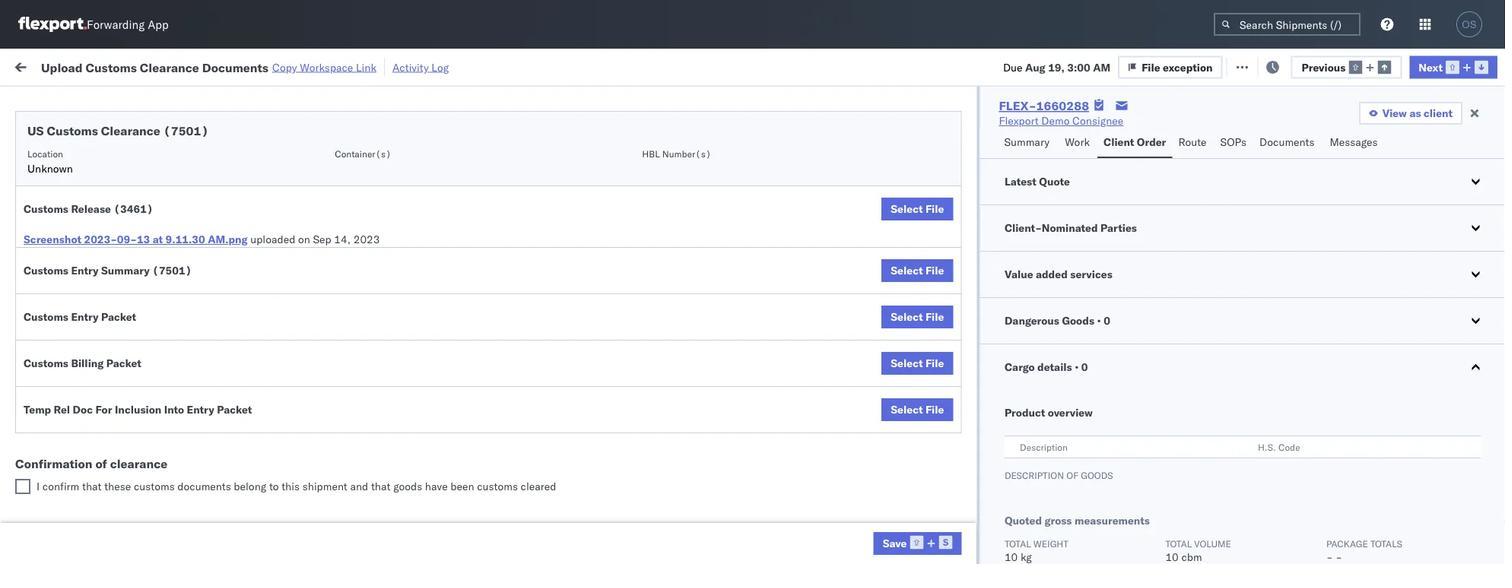 Task type: locate. For each thing, give the bounding box(es) containing it.
0 horizontal spatial 0
[[1081, 361, 1088, 374]]

2 confirm from the top
[[35, 453, 74, 466]]

select file button
[[882, 198, 953, 221], [882, 259, 953, 282], [882, 306, 953, 329], [882, 352, 953, 375], [882, 399, 953, 421]]

3 1846748 from the top
[[951, 219, 997, 233]]

ceau7522281, for upload customs clearance documents button
[[1028, 320, 1106, 333]]

7 2:59 from the top
[[267, 487, 291, 501]]

1 vertical spatial on
[[298, 233, 310, 246]]

upload inside "link"
[[35, 319, 70, 332]]

schedule pickup from los angeles, ca link down "customs entry summary (7501)"
[[35, 285, 222, 300]]

6 ceau7522281, hlxu6269489, hlxu8034992 from the top
[[1028, 320, 1264, 333]]

save
[[883, 537, 907, 550]]

delivery for third schedule delivery appointment 'link' from the bottom of the page
[[83, 252, 122, 265]]

1 horizontal spatial on
[[372, 59, 384, 72]]

documents button
[[1254, 129, 1324, 158]]

entry up customs billing packet
[[71, 310, 99, 324]]

schedule down unknown
[[35, 185, 80, 199]]

flex-1846748 for upload customs clearance documents "link"
[[918, 320, 997, 333]]

3 appointment from the top
[[125, 386, 187, 399]]

schedule pickup from los angeles, ca button down "customs entry summary (7501)"
[[35, 285, 222, 302]]

schedule delivery appointment button down these at the bottom left of the page
[[35, 519, 187, 536]]

• for details
[[1075, 361, 1079, 374]]

am for 2nd schedule delivery appointment 'link' from the bottom
[[293, 387, 311, 400]]

pickup down upload customs clearance documents button
[[83, 353, 116, 366]]

1 vertical spatial omkar savant
[[1345, 253, 1413, 266]]

clearance down import on the left top
[[101, 123, 160, 138]]

of up these at the bottom left of the page
[[95, 456, 107, 472]]

0 vertical spatial clearance
[[140, 60, 199, 75]]

exception down the search shipments (/) text field
[[1268, 59, 1317, 72]]

schedule pickup from los angeles, ca button up (3461)
[[35, 184, 222, 201]]

0 vertical spatial confirm
[[35, 420, 74, 433]]

entry down 2023- on the left top of page
[[71, 264, 99, 277]]

1 horizontal spatial •
[[1097, 314, 1101, 327]]

• right the details
[[1075, 361, 1079, 374]]

ceau7522281, for fourth schedule pickup from los angeles, ca button from the bottom of the page
[[1028, 219, 1106, 232]]

pickup down confirmation of clearance
[[83, 486, 116, 500]]

schedule delivery appointment button down 2023- on the left top of page
[[35, 251, 187, 268]]

1 vertical spatial 0
[[1081, 361, 1088, 374]]

description up description of goods
[[1020, 442, 1068, 453]]

hlxu6269489, right goods
[[1109, 320, 1186, 333]]

1893174
[[951, 487, 997, 501]]

2:59
[[267, 153, 291, 166], [267, 186, 291, 199], [267, 219, 291, 233], [267, 253, 291, 266], [267, 286, 291, 300], [267, 387, 291, 400], [267, 487, 291, 501]]

0 vertical spatial work
[[165, 59, 192, 72]]

10 left cbm
[[1165, 551, 1179, 564]]

schedule delivery appointment button down us customs clearance (7501)
[[35, 151, 187, 168]]

1 vertical spatial entry
[[71, 310, 99, 324]]

2022
[[374, 153, 401, 166], [374, 186, 401, 199], [374, 219, 401, 233], [374, 253, 401, 266], [374, 286, 401, 300], [374, 320, 400, 333], [380, 387, 407, 400], [380, 420, 406, 434]]

select
[[891, 202, 923, 216], [891, 264, 923, 277], [891, 310, 923, 324], [891, 357, 923, 370], [891, 403, 923, 416]]

los up (3461)
[[143, 185, 160, 199]]

0 vertical spatial savant
[[1380, 153, 1413, 166]]

dec for 23,
[[338, 420, 358, 434]]

nominated
[[1042, 221, 1098, 235]]

lhuu7894563, for schedule pickup from los angeles, ca
[[1028, 353, 1106, 366]]

dec up 7:00 pm est, dec 23, 2022
[[339, 387, 359, 400]]

est, right this
[[313, 487, 336, 501]]

lhuu7894563,
[[1028, 353, 1106, 366], [1028, 420, 1106, 433], [1028, 453, 1106, 467]]

schedule pickup from los angeles, ca button
[[35, 184, 222, 201], [35, 218, 222, 235], [35, 285, 222, 302], [35, 352, 222, 369], [35, 486, 222, 502]]

los down upload customs clearance documents button
[[143, 353, 160, 366]]

ocean fcl for upload customs clearance documents "link"
[[510, 320, 563, 333]]

confirm for confirm delivery
[[35, 453, 74, 466]]

3 ceau7522281, hlxu6269489, hlxu8034992 from the top
[[1028, 219, 1264, 232]]

1 vertical spatial 23,
[[364, 521, 381, 534]]

3 5, from the top
[[362, 219, 372, 233]]

6 schedule from the top
[[35, 353, 80, 366]]

2023 for 13,
[[377, 487, 404, 501]]

clearance down app on the left top of the page
[[140, 60, 199, 75]]

select file for temp rel doc for inclusion into entry packet
[[891, 403, 944, 416]]

upload up by:
[[41, 60, 83, 75]]

5 hlxu6269489, from the top
[[1109, 286, 1186, 299]]

appointment
[[125, 152, 187, 165], [125, 252, 187, 265], [125, 386, 187, 399], [125, 520, 187, 533]]

my work
[[15, 55, 83, 76]]

0 horizontal spatial at
[[153, 233, 163, 246]]

delivery inside button
[[77, 453, 116, 466]]

4 resize handle column header from the left
[[592, 118, 611, 564]]

5 ocean fcl from the top
[[510, 420, 563, 434]]

goods up measurements at bottom right
[[1081, 470, 1113, 481]]

packet down "customs entry summary (7501)"
[[101, 310, 136, 324]]

0 horizontal spatial of
[[95, 456, 107, 472]]

• right goods
[[1097, 314, 1101, 327]]

cargo
[[1004, 361, 1035, 374]]

4 schedule delivery appointment button from the top
[[35, 519, 187, 536]]

3 hlxu8034992 from the top
[[1189, 219, 1264, 232]]

goods
[[1081, 470, 1113, 481], [393, 480, 422, 493]]

lhuu7894563, down the dangerous goods • 0
[[1028, 353, 1106, 366]]

appointment for 4th schedule delivery appointment 'link' from the bottom of the page
[[125, 152, 187, 165]]

est,
[[313, 320, 336, 333], [313, 387, 336, 400], [312, 420, 335, 434], [313, 487, 336, 501], [319, 521, 342, 534]]

2 vertical spatial lhuu7894563, uetu5238478
[[1028, 453, 1183, 467]]

3 hlxu6269489, from the top
[[1109, 219, 1186, 232]]

2 schedule from the top
[[35, 185, 80, 199]]

0 horizontal spatial customs
[[134, 480, 175, 493]]

quoted gross measurements
[[1004, 514, 1150, 528]]

clearance inside "link"
[[118, 319, 167, 332]]

9 resize handle column header from the left
[[1319, 118, 1338, 564]]

route
[[1179, 135, 1207, 149]]

3 lhuu7894563, from the top
[[1028, 453, 1106, 467]]

am right "3:00"
[[1093, 60, 1111, 74]]

order
[[1137, 135, 1166, 149]]

0 vertical spatial summary
[[1004, 135, 1050, 149]]

client
[[1104, 135, 1135, 149]]

jan left 13,
[[339, 487, 356, 501]]

2 omkar from the top
[[1345, 253, 1377, 266]]

total volume 10 cbm
[[1165, 538, 1231, 564]]

los for the confirm pickup from los angeles, ca button
[[137, 420, 154, 433]]

0 right goods
[[1104, 314, 1110, 327]]

nov for second schedule pickup from los angeles, ca link
[[340, 219, 359, 233]]

•
[[1097, 314, 1101, 327], [1075, 361, 1079, 374]]

pickup for fourth schedule pickup from los angeles, ca button
[[83, 353, 116, 366]]

3 schedule pickup from los angeles, ca link from the top
[[35, 285, 222, 300]]

details
[[1037, 361, 1072, 374]]

0 horizontal spatial 14,
[[334, 233, 351, 246]]

from up (3461)
[[118, 185, 141, 199]]

1 vertical spatial dec
[[338, 420, 358, 434]]

am up uploaded
[[293, 186, 311, 199]]

1 horizontal spatial customs
[[477, 480, 518, 493]]

packet right into
[[217, 403, 252, 416]]

6 1846748 from the top
[[951, 320, 997, 333]]

0 vertical spatial 23,
[[360, 420, 377, 434]]

delivery down us customs clearance (7501)
[[83, 152, 122, 165]]

customs right the "been"
[[477, 480, 518, 493]]

angeles, for confirm pickup from los angeles, ca link
[[157, 420, 199, 433]]

that right and
[[371, 480, 391, 493]]

est, down 2:59 am est, dec 14, 2022
[[312, 420, 335, 434]]

workspace
[[300, 60, 353, 74]]

schedule delivery appointment for 2nd schedule delivery appointment 'link' from the bottom
[[35, 386, 187, 399]]

0 vertical spatial lhuu7894563,
[[1028, 353, 1106, 366]]

customs up customs billing packet
[[24, 310, 68, 324]]

schedule pickup from los angeles, ca up 09-
[[35, 219, 222, 232]]

los up upload customs clearance documents
[[143, 286, 160, 299]]

customs
[[86, 60, 137, 75], [47, 123, 98, 138], [24, 202, 68, 216], [24, 264, 68, 277], [24, 310, 68, 324], [72, 319, 115, 332], [24, 357, 68, 370]]

6 flex-1846748 from the top
[[918, 320, 997, 333]]

schedule delivery appointment button
[[35, 151, 187, 168], [35, 251, 187, 268], [35, 385, 187, 402], [35, 519, 187, 536]]

resize handle column header
[[240, 118, 258, 564], [425, 118, 444, 564], [484, 118, 502, 564], [592, 118, 611, 564], [701, 118, 719, 564], [868, 118, 886, 564], [1002, 118, 1020, 564], [1110, 118, 1129, 564], [1319, 118, 1338, 564], [1428, 118, 1446, 564], [1478, 118, 1496, 564]]

clearance for us customs clearance (7501)
[[101, 123, 160, 138]]

0 horizontal spatial 10
[[1004, 551, 1018, 564]]

0 horizontal spatial total
[[1004, 538, 1031, 550]]

1846748 for third schedule pickup from los angeles, ca button
[[951, 286, 997, 300]]

at left risk at top left
[[302, 59, 311, 72]]

schedule for 3rd schedule pickup from los angeles, ca link from the top of the page
[[35, 286, 80, 299]]

1 2:59 from the top
[[267, 153, 291, 166]]

customs up 'billing'
[[72, 319, 115, 332]]

packet for customs entry packet
[[101, 310, 136, 324]]

schedule up rel
[[35, 386, 80, 399]]

have
[[425, 480, 448, 493]]

on
[[372, 59, 384, 72], [298, 233, 310, 246]]

1 vertical spatial packet
[[106, 357, 141, 370]]

exception up mbl/mawb numbers
[[1163, 60, 1213, 74]]

schedule delivery appointment for third schedule delivery appointment 'link' from the bottom of the page
[[35, 252, 187, 265]]

0 vertical spatial jan
[[339, 487, 356, 501]]

los up 13
[[143, 219, 160, 232]]

1 10 from the left
[[1004, 551, 1018, 564]]

2:59 am est, jan 13, 2023
[[267, 487, 404, 501]]

est, for 2:59 am est, dec 14, 2022
[[313, 387, 336, 400]]

billing
[[71, 357, 104, 370]]

1 schedule delivery appointment from the top
[[35, 152, 187, 165]]

4 schedule delivery appointment link from the top
[[35, 519, 187, 534]]

0 vertical spatial omkar
[[1345, 153, 1377, 166]]

0 vertical spatial 0
[[1104, 314, 1110, 327]]

fcl for third schedule pickup from los angeles, ca button
[[544, 286, 563, 300]]

schedule delivery appointment link down these at the bottom left of the page
[[35, 519, 187, 534]]

schedule pickup from los angeles, ca down upload customs clearance documents button
[[35, 353, 222, 366]]

upload customs clearance documents
[[35, 319, 224, 332]]

total inside total volume 10 cbm
[[1165, 538, 1192, 550]]

10 inside total volume 10 cbm
[[1165, 551, 1179, 564]]

1 vertical spatial clearance
[[101, 123, 160, 138]]

test123456 for first schedule pickup from los angeles, ca button from the top of the page
[[1136, 186, 1200, 199]]

1 abcdefg78456546 from the top
[[1136, 420, 1239, 434]]

schedule for third schedule delivery appointment 'link' from the bottom of the page
[[35, 252, 80, 265]]

entry
[[71, 264, 99, 277], [71, 310, 99, 324], [187, 403, 214, 416]]

test123456 for third schedule pickup from los angeles, ca button
[[1136, 286, 1200, 300]]

1 resize handle column header from the left
[[240, 118, 258, 564]]

3 select file button from the top
[[882, 306, 953, 329]]

1 ocean fcl from the top
[[510, 186, 563, 199]]

flex-1889466
[[918, 353, 997, 367], [918, 387, 997, 400], [918, 420, 997, 434], [918, 454, 997, 467]]

schedule delivery appointment link down us customs clearance (7501)
[[35, 151, 187, 166]]

jan
[[339, 487, 356, 501], [344, 521, 361, 534]]

schedule delivery appointment link down 2023- on the left top of page
[[35, 251, 187, 267]]

am for first schedule pickup from los angeles, ca link from the top of the page
[[293, 186, 311, 199]]

schedule delivery appointment up for
[[35, 386, 187, 399]]

view as client
[[1383, 107, 1453, 120]]

5 2:59 am edt, nov 5, 2022 from the top
[[267, 286, 401, 300]]

temp rel doc for inclusion into entry packet
[[24, 403, 252, 416]]

omkar savant
[[1345, 153, 1413, 166], [1345, 253, 1413, 266]]

6 2:59 from the top
[[267, 387, 291, 400]]

schedule pickup from los angeles, ca down clearance
[[35, 486, 222, 500]]

2 hlxu6269489, from the top
[[1109, 186, 1186, 199]]

23, for 2023
[[364, 521, 381, 534]]

route button
[[1173, 129, 1215, 158]]

1 flex-1846748 from the top
[[918, 153, 997, 166]]

1 horizontal spatial -
[[1326, 551, 1333, 564]]

2 schedule pickup from los angeles, ca link from the top
[[35, 218, 222, 233]]

2 vertical spatial lhuu7894563,
[[1028, 453, 1106, 467]]

summary down 09-
[[101, 264, 150, 277]]

schedule down workitem
[[35, 152, 80, 165]]

appointment for 4th schedule delivery appointment 'link' from the top of the page
[[125, 520, 187, 533]]

confirm pickup from los angeles, ca button
[[35, 419, 216, 436]]

4 schedule pickup from los angeles, ca from the top
[[35, 353, 222, 366]]

2 2:59 am edt, nov 5, 2022 from the top
[[267, 186, 401, 199]]

flex-1889466 button
[[894, 350, 1000, 371], [894, 350, 1000, 371], [894, 383, 1000, 404], [894, 383, 1000, 404], [894, 416, 1000, 438], [894, 416, 1000, 438], [894, 450, 1000, 471], [894, 450, 1000, 471]]

confirm
[[35, 420, 74, 433], [35, 453, 74, 466]]

ca inside button
[[202, 420, 216, 433]]

schedule for first schedule pickup from los angeles, ca link from the top of the page
[[35, 185, 80, 199]]

0 horizontal spatial that
[[82, 480, 102, 493]]

am for 3rd schedule pickup from los angeles, ca link from the top of the page
[[293, 286, 311, 300]]

est, for 7:00 pm est, dec 23, 2022
[[312, 420, 335, 434]]

5 ceau7522281, from the top
[[1028, 286, 1106, 299]]

schedule for second schedule pickup from los angeles, ca link
[[35, 219, 80, 232]]

file
[[1246, 59, 1265, 72], [1142, 60, 1161, 74], [926, 202, 944, 216], [926, 264, 944, 277], [926, 310, 944, 324], [926, 357, 944, 370], [926, 403, 944, 416]]

(7501) for customs entry summary (7501)
[[152, 264, 192, 277]]

1 horizontal spatial summary
[[1004, 135, 1050, 149]]

0 horizontal spatial numbers
[[1028, 130, 1065, 142]]

batch action
[[1421, 59, 1487, 72]]

Search Shipments (/) text field
[[1214, 13, 1361, 36]]

2 horizontal spatial -
[[1336, 551, 1342, 564]]

1 horizontal spatial at
[[302, 59, 311, 72]]

from for 1st schedule pickup from los angeles, ca link from the bottom of the page
[[118, 486, 141, 500]]

7 schedule from the top
[[35, 386, 80, 399]]

into
[[164, 403, 184, 416]]

0 vertical spatial entry
[[71, 264, 99, 277]]

schedule pickup from los angeles, ca for second schedule pickup from los angeles, ca link
[[35, 219, 222, 232]]

hlxu8034992 for upload customs clearance documents button
[[1189, 320, 1264, 333]]

0 horizontal spatial summary
[[101, 264, 150, 277]]

1 horizontal spatial total
[[1165, 538, 1192, 550]]

5 select file from the top
[[891, 403, 944, 416]]

1 vertical spatial documents
[[1260, 135, 1315, 149]]

1 vertical spatial •
[[1075, 361, 1079, 374]]

schedule for 4th schedule delivery appointment 'link' from the top of the page
[[35, 520, 80, 533]]

9,
[[361, 320, 371, 333]]

2 vertical spatial clearance
[[118, 319, 167, 332]]

0 vertical spatial omkar savant
[[1345, 153, 1413, 166]]

numbers inside container numbers
[[1028, 130, 1065, 142]]

confirm down rel
[[35, 420, 74, 433]]

that down confirmation of clearance
[[82, 480, 102, 493]]

23,
[[360, 420, 377, 434], [364, 521, 381, 534]]

overview
[[1048, 406, 1093, 420]]

1 horizontal spatial 10
[[1165, 551, 1179, 564]]

1 savant from the top
[[1380, 153, 1413, 166]]

hlxu8034992 for fourth schedule pickup from los angeles, ca button from the bottom of the page
[[1189, 219, 1264, 232]]

2 ceau7522281, from the top
[[1028, 186, 1106, 199]]

1 vertical spatial abcdefg78456546
[[1136, 454, 1239, 467]]

fcl for upload customs clearance documents button
[[544, 320, 563, 333]]

0 vertical spatial dec
[[339, 387, 359, 400]]

4 select from the top
[[891, 357, 923, 370]]

1 appointment from the top
[[125, 152, 187, 165]]

7 ocean fcl from the top
[[510, 521, 563, 534]]

hlxu8034992 for first schedule pickup from los angeles, ca button from the top of the page
[[1189, 186, 1264, 199]]

2 hlxu8034992 from the top
[[1189, 186, 1264, 199]]

delivery down 2023- on the left top of page
[[83, 252, 122, 265]]

ceau7522281, down the quote
[[1028, 219, 1106, 232]]

1 vertical spatial lhuu7894563,
[[1028, 420, 1106, 433]]

client-nominated parties
[[1004, 221, 1137, 235]]

5 select file button from the top
[[882, 399, 953, 421]]

6 hlxu8034992 from the top
[[1189, 320, 1264, 333]]

confirm for confirm pickup from los angeles, ca
[[35, 420, 74, 433]]

3 ceau7522281, from the top
[[1028, 219, 1106, 232]]

select for temp rel doc for inclusion into entry packet
[[891, 403, 923, 416]]

message
[[204, 59, 246, 72]]

0 vertical spatial abcdefg78456546
[[1136, 420, 1239, 434]]

1 vertical spatial 14,
[[361, 387, 378, 400]]

appointment down 13
[[125, 252, 187, 265]]

schedule pickup from los angeles, ca button down (3461)
[[35, 218, 222, 235]]

pm right 11:30
[[300, 521, 316, 534]]

savant for 4th schedule delivery appointment 'link' from the bottom of the page
[[1380, 153, 1413, 166]]

os
[[1462, 19, 1477, 30]]

3 resize handle column header from the left
[[484, 118, 502, 564]]

appointment down workitem button
[[125, 152, 187, 165]]

0 vertical spatial •
[[1097, 314, 1101, 327]]

customs release (3461)
[[24, 202, 153, 216]]

select file for customs entry packet
[[891, 310, 944, 324]]

actions
[[1455, 124, 1487, 136]]

5 fcl from the top
[[544, 420, 563, 434]]

schedule
[[35, 152, 80, 165], [35, 185, 80, 199], [35, 219, 80, 232], [35, 252, 80, 265], [35, 286, 80, 299], [35, 353, 80, 366], [35, 386, 80, 399], [35, 486, 80, 500], [35, 520, 80, 533]]

delivery
[[83, 152, 122, 165], [83, 252, 122, 265], [83, 386, 122, 399], [77, 453, 116, 466], [83, 520, 122, 533]]

upload for upload customs clearance documents copy workspace link
[[41, 60, 83, 75]]

hlxu6269489, down "services"
[[1109, 286, 1186, 299]]

pickup up release
[[83, 185, 116, 199]]

test123456
[[1136, 153, 1200, 166], [1136, 186, 1200, 199], [1136, 219, 1200, 233], [1136, 253, 1200, 266], [1136, 286, 1200, 300]]

3 schedule delivery appointment button from the top
[[35, 385, 187, 402]]

1 horizontal spatial that
[[371, 480, 391, 493]]

0 horizontal spatial -
[[848, 521, 855, 534]]

schedule pickup from los angeles, ca link up (3461)
[[35, 184, 222, 200]]

1 that from the left
[[82, 480, 102, 493]]

measurements
[[1074, 514, 1150, 528]]

delivery down these at the bottom left of the page
[[83, 520, 122, 533]]

customs billing packet
[[24, 357, 141, 370]]

1 vertical spatial 2023
[[377, 487, 404, 501]]

1 horizontal spatial 0
[[1104, 314, 1110, 327]]

description up quoted
[[1004, 470, 1064, 481]]

los for fourth schedule pickup from los angeles, ca button from the bottom of the page
[[143, 219, 160, 232]]

file exception down the search shipments (/) text field
[[1246, 59, 1317, 72]]

confirm delivery link
[[35, 452, 116, 467]]

flex-1846748 button
[[894, 149, 1000, 170], [894, 149, 1000, 170], [894, 182, 1000, 203], [894, 182, 1000, 203], [894, 216, 1000, 237], [894, 216, 1000, 237], [894, 249, 1000, 270], [894, 249, 1000, 270], [894, 283, 1000, 304], [894, 283, 1000, 304], [894, 316, 1000, 337], [894, 316, 1000, 337]]

1 schedule pickup from los angeles, ca from the top
[[35, 185, 222, 199]]

0 for dangerous goods • 0
[[1104, 314, 1110, 327]]

1 horizontal spatial work
[[1065, 135, 1090, 149]]

am right to
[[293, 487, 311, 501]]

latest quote
[[1004, 175, 1070, 188]]

2 schedule delivery appointment button from the top
[[35, 251, 187, 268]]

at right 13
[[153, 233, 163, 246]]

1 5, from the top
[[362, 153, 372, 166]]

11:30 pm est, jan 23, 2023
[[267, 521, 410, 534]]

1 horizontal spatial of
[[1066, 470, 1078, 481]]

0 vertical spatial on
[[372, 59, 384, 72]]

packet
[[101, 310, 136, 324], [106, 357, 141, 370], [217, 403, 252, 416]]

am left container(s)
[[293, 153, 311, 166]]

1 horizontal spatial exception
[[1268, 59, 1317, 72]]

product
[[1004, 406, 1045, 420]]

schedule pickup from los angeles, ca link down upload customs clearance documents button
[[35, 352, 222, 367]]

lhuu7894563, down overview
[[1028, 420, 1106, 433]]

1 lhuu7894563, uetu5238478 from the top
[[1028, 353, 1183, 366]]

2 select from the top
[[891, 264, 923, 277]]

summary down "flexport"
[[1004, 135, 1050, 149]]

10 left kg
[[1004, 551, 1018, 564]]

(3461)
[[114, 202, 153, 216]]

documents inside "link"
[[169, 319, 224, 332]]

schedule pickup from los angeles, ca for 3rd schedule pickup from los angeles, ca link from the top of the page
[[35, 286, 222, 299]]

am up 7:00 pm est, dec 23, 2022
[[293, 387, 311, 400]]

(7501) down 9.11.30 on the left
[[152, 264, 192, 277]]

5 schedule pickup from los angeles, ca link from the top
[[35, 486, 222, 501]]

1 vertical spatial jan
[[344, 521, 361, 534]]

1 vertical spatial lhuu7894563, uetu5238478
[[1028, 420, 1183, 433]]

due
[[1003, 60, 1023, 74]]

0 horizontal spatial on
[[298, 233, 310, 246]]

hlxu8034992 for third schedule pickup from los angeles, ca button
[[1189, 286, 1264, 299]]

on left 'sep'
[[298, 233, 310, 246]]

delivery for 4th schedule delivery appointment 'link' from the top of the page
[[83, 520, 122, 533]]

0 vertical spatial lhuu7894563, uetu5238478
[[1028, 353, 1183, 366]]

hlxu6269489, down order
[[1109, 152, 1186, 165]]

1 vertical spatial (7501)
[[152, 264, 192, 277]]

schedule delivery appointment down us customs clearance (7501)
[[35, 152, 187, 165]]

2 10 from the left
[[1165, 551, 1179, 564]]

from down "customs entry summary (7501)"
[[118, 286, 141, 299]]

h.s. code
[[1258, 442, 1300, 453]]

select file
[[891, 202, 944, 216], [891, 264, 944, 277], [891, 310, 944, 324], [891, 357, 944, 370], [891, 403, 944, 416]]

ceau7522281, hlxu6269489, hlxu8034992
[[1028, 152, 1264, 165], [1028, 186, 1264, 199], [1028, 219, 1264, 232], [1028, 253, 1264, 266], [1028, 286, 1264, 299], [1028, 320, 1264, 333]]

schedule pickup from los angeles, ca down "customs entry summary (7501)"
[[35, 286, 222, 299]]

2 1846748 from the top
[[951, 186, 997, 199]]

2 schedule pickup from los angeles, ca from the top
[[35, 219, 222, 232]]

1 horizontal spatial goods
[[1081, 470, 1113, 481]]

1 vertical spatial pm
[[300, 521, 316, 534]]

hlxu6269489, for fourth schedule pickup from los angeles, ca button from the bottom of the page
[[1109, 219, 1186, 232]]

5 select from the top
[[891, 403, 923, 416]]

1660288
[[1037, 98, 1089, 113]]

fcl for first schedule pickup from los angeles, ca button from the top of the page
[[544, 186, 563, 199]]

and
[[350, 480, 368, 493]]

file for customs release (3461)
[[926, 202, 944, 216]]

entry for summary
[[71, 264, 99, 277]]

1889466
[[951, 353, 997, 367], [951, 387, 997, 400], [951, 420, 997, 434], [951, 454, 997, 467]]

omkar savant for third schedule delivery appointment 'link' from the bottom of the page
[[1345, 253, 1413, 266]]

1 vertical spatial omkar
[[1345, 253, 1377, 266]]

5 schedule from the top
[[35, 286, 80, 299]]

0 vertical spatial description
[[1020, 442, 1068, 453]]

1 vertical spatial description
[[1004, 470, 1064, 481]]

3 test123456 from the top
[[1136, 219, 1200, 233]]

omkar for third schedule delivery appointment 'link' from the bottom of the page
[[1345, 253, 1377, 266]]

4 2:59 from the top
[[267, 253, 291, 266]]

4 flex-1846748 from the top
[[918, 253, 997, 266]]

1 vertical spatial upload
[[35, 319, 70, 332]]

5 2:59 from the top
[[267, 286, 291, 300]]

23, down 2:59 am est, dec 14, 2022
[[360, 420, 377, 434]]

am left 'sep'
[[293, 219, 311, 233]]

0 vertical spatial uetu5238478
[[1109, 353, 1183, 366]]

2 vertical spatial 2023
[[383, 521, 410, 534]]

hlxu6269489, for third schedule pickup from los angeles, ca button
[[1109, 286, 1186, 299]]

dec
[[339, 387, 359, 400], [338, 420, 358, 434]]

los
[[143, 185, 160, 199], [143, 219, 160, 232], [143, 286, 160, 299], [143, 353, 160, 366], [137, 420, 154, 433], [143, 486, 160, 500]]

1 vertical spatial confirm
[[35, 453, 74, 466]]

1 vertical spatial uetu5238478
[[1109, 420, 1183, 433]]

hlxu6269489, up "services"
[[1109, 219, 1186, 232]]

jan down 13,
[[344, 521, 361, 534]]

None checkbox
[[15, 479, 30, 494]]

est, for 2:00 am est, nov 9, 2022
[[313, 320, 336, 333]]

shipment
[[303, 480, 347, 493]]

flex-1660288
[[999, 98, 1089, 113]]

documents for upload customs clearance documents copy workspace link
[[202, 60, 269, 75]]

2:00 am est, nov 9, 2022
[[267, 320, 400, 333]]

schedule pickup from los angeles, ca button down upload customs clearance documents button
[[35, 352, 222, 369]]

file for customs entry packet
[[926, 310, 944, 324]]

file for customs entry summary (7501)
[[926, 264, 944, 277]]

jan for 13,
[[339, 487, 356, 501]]

2 vertical spatial uetu5238478
[[1109, 453, 1183, 467]]

5 edt, from the top
[[313, 286, 337, 300]]

10
[[1004, 551, 1018, 564], [1165, 551, 1179, 564]]

5 1846748 from the top
[[951, 286, 997, 300]]

confirm
[[42, 480, 79, 493]]

0 vertical spatial upload
[[41, 60, 83, 75]]

0 vertical spatial pm
[[293, 420, 310, 434]]

3 2:59 am edt, nov 5, 2022 from the top
[[267, 219, 401, 233]]

0 vertical spatial documents
[[202, 60, 269, 75]]

ceau7522281, up nominated
[[1028, 186, 1106, 199]]

2023-
[[84, 233, 117, 246]]

schedule pickup from los angeles, ca for 4th schedule pickup from los angeles, ca link from the top of the page
[[35, 353, 222, 366]]

pm for 7:00
[[293, 420, 310, 434]]

0 horizontal spatial •
[[1075, 361, 1079, 374]]

2 uetu5238478 from the top
[[1109, 420, 1183, 433]]

lhuu7894563, up description of goods
[[1028, 453, 1106, 467]]

next
[[1419, 60, 1443, 74]]

2 vertical spatial documents
[[169, 319, 224, 332]]

customs down clearance
[[134, 480, 175, 493]]

from up 09-
[[118, 219, 141, 232]]

0 right the details
[[1081, 361, 1088, 374]]

lhuu7894563, uetu5238478 down overview
[[1028, 420, 1183, 433]]

1 horizontal spatial numbers
[[1192, 124, 1229, 136]]

client-
[[1004, 221, 1042, 235]]

upload for upload customs clearance documents
[[35, 319, 70, 332]]

2 lhuu7894563, from the top
[[1028, 420, 1106, 433]]

total
[[1004, 538, 1031, 550], [1165, 538, 1192, 550]]

volume
[[1194, 538, 1231, 550]]

description
[[1020, 442, 1068, 453], [1004, 470, 1064, 481]]

test123456 for fourth schedule pickup from los angeles, ca button from the bottom of the page
[[1136, 219, 1200, 233]]

select for customs entry packet
[[891, 310, 923, 324]]

risk
[[314, 59, 332, 72]]

pickup for fourth schedule pickup from los angeles, ca button from the bottom of the page
[[83, 219, 116, 232]]

1 vertical spatial savant
[[1380, 253, 1413, 266]]

schedule delivery appointment link up for
[[35, 385, 187, 401]]

0 horizontal spatial work
[[165, 59, 192, 72]]

am.png
[[208, 233, 248, 246]]

schedule pickup from los angeles, ca up (3461)
[[35, 185, 222, 199]]

0 vertical spatial packet
[[101, 310, 136, 324]]

on right 205
[[372, 59, 384, 72]]

0 vertical spatial (7501)
[[163, 123, 209, 138]]

uetu5238478 for schedule pickup from los angeles, ca
[[1109, 353, 1183, 366]]

appointment down these at the bottom left of the page
[[125, 520, 187, 533]]

1 omkar from the top
[[1345, 153, 1377, 166]]

bosch
[[618, 153, 648, 166], [618, 186, 648, 199], [727, 186, 757, 199], [618, 286, 648, 300], [727, 286, 757, 300], [618, 320, 648, 333], [727, 320, 757, 333], [618, 387, 648, 400], [727, 387, 757, 400], [618, 420, 648, 434], [727, 420, 757, 434]]



Task type: describe. For each thing, give the bounding box(es) containing it.
select for customs entry summary (7501)
[[891, 264, 923, 277]]

7 resize handle column header from the left
[[1002, 118, 1020, 564]]

select for customs release (3461)
[[891, 202, 923, 216]]

fcl for fifth schedule pickup from los angeles, ca button from the top
[[544, 487, 563, 501]]

description of goods
[[1004, 470, 1113, 481]]

10 resize handle column header from the left
[[1428, 118, 1446, 564]]

ocean fcl for 4th schedule delivery appointment 'link' from the top of the page
[[510, 521, 563, 534]]

total for total weight
[[1004, 538, 1031, 550]]

est, for 11:30 pm est, jan 23, 2023
[[319, 521, 342, 534]]

us customs clearance (7501)
[[27, 123, 209, 138]]

3 1889466 from the top
[[951, 420, 997, 434]]

4 fcl from the top
[[544, 387, 563, 400]]

work button
[[1059, 129, 1098, 158]]

nov for upload customs clearance documents "link"
[[339, 320, 358, 333]]

pm for 11:30
[[300, 521, 316, 534]]

activity log
[[393, 60, 449, 74]]

flex-1846748 for first schedule pickup from los angeles, ca link from the top of the page
[[918, 186, 997, 199]]

aug
[[1026, 60, 1046, 74]]

8 resize handle column header from the left
[[1110, 118, 1129, 564]]

4 1846748 from the top
[[951, 253, 997, 266]]

los for fifth schedule pickup from los angeles, ca button from the top
[[143, 486, 160, 500]]

for
[[95, 403, 112, 416]]

Search Work text field
[[994, 54, 1160, 77]]

screenshot 2023-09-13 at 9.11.30 am.png link
[[24, 232, 248, 247]]

hlxu6269489, for first schedule pickup from los angeles, ca button from the top of the page
[[1109, 186, 1186, 199]]

latest
[[1004, 175, 1036, 188]]

2 schedule pickup from los angeles, ca button from the top
[[35, 218, 222, 235]]

ceau7522281, for first schedule pickup from los angeles, ca button from the top of the page
[[1028, 186, 1106, 199]]

1 schedule pickup from los angeles, ca button from the top
[[35, 184, 222, 201]]

3:00
[[1068, 60, 1091, 74]]

11:30
[[267, 521, 297, 534]]

appointment for 2nd schedule delivery appointment 'link' from the bottom
[[125, 386, 187, 399]]

hbl
[[642, 148, 660, 159]]

1 hlxu6269489, from the top
[[1109, 152, 1186, 165]]

1 schedule delivery appointment link from the top
[[35, 151, 187, 166]]

confirm pickup from los angeles, ca
[[35, 420, 216, 433]]

copy
[[272, 60, 297, 74]]

0 horizontal spatial goods
[[393, 480, 422, 493]]

schedule pickup from los angeles, ca for first schedule pickup from los angeles, ca link from the top of the page
[[35, 185, 222, 199]]

doc
[[73, 403, 93, 416]]

confirm delivery button
[[35, 452, 116, 469]]

uetu5238478 for confirm delivery
[[1109, 453, 1183, 467]]

mbl/mawb numbers button
[[1129, 121, 1322, 136]]

4 flex-1889466 from the top
[[918, 454, 997, 467]]

temp
[[24, 403, 51, 416]]

2:59 am edt, nov 5, 2022 for fourth schedule pickup from los angeles, ca button from the bottom of the page
[[267, 219, 401, 233]]

0 horizontal spatial file exception
[[1142, 60, 1213, 74]]

package
[[1326, 538, 1368, 550]]

i confirm that these customs documents belong to this shipment and that goods have been customs cleared
[[37, 480, 556, 493]]

schedule for 4th schedule pickup from los angeles, ca link from the top of the page
[[35, 353, 80, 366]]

latest quote button
[[980, 159, 1505, 205]]

4 2:59 am edt, nov 5, 2022 from the top
[[267, 253, 401, 266]]

select file button for customs release (3461)
[[882, 198, 953, 221]]

client order
[[1104, 135, 1166, 149]]

messages button
[[1324, 129, 1386, 158]]

uploaded
[[250, 233, 295, 246]]

schedule for 1st schedule pickup from los angeles, ca link from the bottom of the page
[[35, 486, 80, 500]]

759
[[279, 59, 299, 72]]

container numbers
[[1028, 118, 1068, 142]]

4 schedule pickup from los angeles, ca button from the top
[[35, 352, 222, 369]]

4 ceau7522281, hlxu6269489, hlxu8034992 from the top
[[1028, 253, 1264, 266]]

us
[[27, 123, 44, 138]]

fcl for the confirm pickup from los angeles, ca button
[[544, 420, 563, 434]]

i
[[37, 480, 40, 493]]

1 ceau7522281, hlxu6269489, hlxu8034992 from the top
[[1028, 152, 1264, 165]]

confirm pickup from los angeles, ca link
[[35, 419, 216, 434]]

dangerous
[[1004, 314, 1059, 327]]

description for description
[[1020, 442, 1068, 453]]

hbl number(s)
[[642, 148, 711, 159]]

3 schedule delivery appointment link from the top
[[35, 385, 187, 401]]

4 hlxu6269489, from the top
[[1109, 253, 1186, 266]]

documents for upload customs clearance documents
[[169, 319, 224, 332]]

edt, for second schedule pickup from los angeles, ca link
[[313, 219, 337, 233]]

customs entry summary (7501)
[[24, 264, 192, 277]]

product overview
[[1004, 406, 1093, 420]]

2130387
[[951, 521, 997, 534]]

h.s.
[[1258, 442, 1276, 453]]

angeles, for 1st schedule pickup from los angeles, ca link from the bottom of the page
[[163, 486, 205, 500]]

goods
[[1062, 314, 1094, 327]]

numbers for container numbers
[[1028, 130, 1065, 142]]

edt, for first schedule pickup from los angeles, ca link from the top of the page
[[313, 186, 337, 199]]

1846748 for first schedule pickup from los angeles, ca button from the top of the page
[[951, 186, 997, 199]]

total for total volume 10 cbm
[[1165, 538, 1192, 550]]

3 flex-1889466 from the top
[[918, 420, 997, 434]]

code
[[1278, 442, 1300, 453]]

ocean fcl for confirm pickup from los angeles, ca link
[[510, 420, 563, 434]]

los for third schedule pickup from los angeles, ca button
[[143, 286, 160, 299]]

from for confirm pickup from los angeles, ca link
[[112, 420, 134, 433]]

2 vertical spatial packet
[[217, 403, 252, 416]]

angeles, for 4th schedule pickup from los angeles, ca link from the top of the page
[[163, 353, 205, 366]]

4 5, from the top
[[362, 253, 372, 266]]

been
[[451, 480, 474, 493]]

lhuu7894563, uetu5238478 for confirm delivery
[[1028, 453, 1183, 467]]

3 2:59 from the top
[[267, 219, 291, 233]]

maeu9408431
[[1136, 521, 1213, 534]]

1 1846748 from the top
[[951, 153, 997, 166]]

clearance for upload customs clearance documents
[[118, 319, 167, 332]]

7:00 pm est, dec 23, 2022
[[267, 420, 406, 434]]

los for fourth schedule pickup from los angeles, ca button
[[143, 353, 160, 366]]

hlxu6269489, for upload customs clearance documents button
[[1109, 320, 1186, 333]]

3 schedule pickup from los angeles, ca button from the top
[[35, 285, 222, 302]]

1 1889466 from the top
[[951, 353, 997, 367]]

lhuu7894563, uetu5238478 for schedule pickup from los angeles, ca
[[1028, 353, 1183, 366]]

sops
[[1221, 135, 1247, 149]]

weight
[[1033, 538, 1069, 550]]

0 vertical spatial at
[[302, 59, 311, 72]]

nov for first schedule pickup from los angeles, ca link from the top of the page
[[340, 186, 359, 199]]

previous button
[[1291, 56, 1402, 79]]

1 flex-1889466 from the top
[[918, 353, 997, 367]]

am for 1st schedule pickup from los angeles, ca link from the bottom of the page
[[293, 487, 311, 501]]

confirmation
[[15, 456, 92, 472]]

4 schedule pickup from los angeles, ca link from the top
[[35, 352, 222, 367]]

9.11.30
[[166, 233, 205, 246]]

2:59 am edt, nov 5, 2022 for third schedule pickup from los angeles, ca button
[[267, 286, 401, 300]]

forwarding app link
[[18, 17, 169, 32]]

2 customs from the left
[[477, 480, 518, 493]]

customs down by:
[[47, 123, 98, 138]]

link
[[356, 60, 377, 74]]

1 horizontal spatial 14,
[[361, 387, 378, 400]]

from for second schedule pickup from los angeles, ca link
[[118, 219, 141, 232]]

import work
[[128, 59, 192, 72]]

select file button for customs entry packet
[[882, 306, 953, 329]]

schedule for 2nd schedule delivery appointment 'link' from the bottom
[[35, 386, 80, 399]]

4 test123456 from the top
[[1136, 253, 1200, 266]]

205
[[349, 59, 369, 72]]

messages
[[1330, 135, 1378, 149]]

delivery for 2nd schedule delivery appointment 'link' from the bottom
[[83, 386, 122, 399]]

pickup for first schedule pickup from los angeles, ca button from the top of the page
[[83, 185, 116, 199]]

1 ceau7522281, from the top
[[1028, 152, 1106, 165]]

1 edt, from the top
[[313, 153, 337, 166]]

customs left 'billing'
[[24, 357, 68, 370]]

7 fcl from the top
[[544, 521, 563, 534]]

summary button
[[998, 129, 1059, 158]]

2 that from the left
[[371, 480, 391, 493]]

activity log button
[[393, 58, 449, 76]]

2 schedule delivery appointment link from the top
[[35, 251, 187, 267]]

import
[[128, 59, 163, 72]]

5 resize handle column header from the left
[[701, 118, 719, 564]]

belong
[[234, 480, 266, 493]]

angeles, for 3rd schedule pickup from los angeles, ca link from the top of the page
[[163, 286, 205, 299]]

customs down screenshot on the left
[[24, 264, 68, 277]]

entry for packet
[[71, 310, 99, 324]]

totals
[[1370, 538, 1402, 550]]

upload customs clearance documents link
[[35, 318, 224, 334]]

1846748 for fourth schedule pickup from los angeles, ca button from the bottom of the page
[[951, 219, 997, 233]]

activity
[[393, 60, 429, 74]]

mbl/mawb numbers
[[1136, 124, 1229, 136]]

import work button
[[122, 49, 198, 83]]

2 abcdefg78456546 from the top
[[1136, 454, 1239, 467]]

flex-1846748 for second schedule pickup from los angeles, ca link
[[918, 219, 997, 233]]

savant for third schedule delivery appointment 'link' from the bottom of the page
[[1380, 253, 1413, 266]]

2 2:59 from the top
[[267, 186, 291, 199]]

2 vertical spatial entry
[[187, 403, 214, 416]]

flexport. image
[[18, 17, 87, 32]]

los for first schedule pickup from los angeles, ca button from the top of the page
[[143, 185, 160, 199]]

jan for 23,
[[344, 521, 361, 534]]

schedule pickup from los angeles, ca for 1st schedule pickup from los angeles, ca link from the bottom of the page
[[35, 486, 222, 500]]

1 vertical spatial summary
[[101, 264, 150, 277]]

by:
[[55, 93, 70, 107]]

flex-1893174
[[918, 487, 997, 501]]

services
[[1070, 268, 1112, 281]]

4 hlxu8034992 from the top
[[1189, 253, 1264, 266]]

view as client button
[[1359, 102, 1463, 125]]

number(s)
[[662, 148, 711, 159]]

track
[[387, 59, 411, 72]]

• for goods
[[1097, 314, 1101, 327]]

2 1889466 from the top
[[951, 387, 997, 400]]

message (0)
[[204, 59, 266, 72]]

from for first schedule pickup from los angeles, ca link from the top of the page
[[118, 185, 141, 199]]

(7501) for us customs clearance (7501)
[[163, 123, 209, 138]]

5 5, from the top
[[362, 286, 372, 300]]

ceau7522281, for third schedule pickup from los angeles, ca button
[[1028, 286, 1106, 299]]

account
[[805, 521, 845, 534]]

1 customs from the left
[[134, 480, 175, 493]]

location
[[27, 148, 63, 159]]

ocean fcl for 2nd schedule delivery appointment 'link' from the bottom
[[510, 387, 563, 400]]

0 horizontal spatial exception
[[1163, 60, 1213, 74]]

6 resize handle column header from the left
[[868, 118, 886, 564]]

lhuu7894563, for confirm delivery
[[1028, 453, 1106, 467]]

summary inside "summary" button
[[1004, 135, 1050, 149]]

2 lhuu7894563, uetu5238478 from the top
[[1028, 420, 1183, 433]]

sops button
[[1215, 129, 1254, 158]]

dangerous goods • 0
[[1004, 314, 1110, 327]]

11 resize handle column header from the left
[[1478, 118, 1496, 564]]

next button
[[1410, 56, 1498, 79]]

ocean fcl for 3rd schedule pickup from los angeles, ca link from the top of the page
[[510, 286, 563, 300]]

23, for 2022
[[360, 420, 377, 434]]

2 resize handle column header from the left
[[425, 118, 444, 564]]

0 vertical spatial 14,
[[334, 233, 351, 246]]

2 5, from the top
[[362, 186, 372, 199]]

description for description of goods
[[1004, 470, 1064, 481]]

5 schedule pickup from los angeles, ca button from the top
[[35, 486, 222, 502]]

5 ceau7522281, hlxu6269489, hlxu8034992 from the top
[[1028, 286, 1264, 299]]

select file for customs release (3461)
[[891, 202, 944, 216]]

forwarding app
[[87, 17, 169, 32]]

customs down forwarding
[[86, 60, 137, 75]]

batch
[[1421, 59, 1451, 72]]

ocean fcl for 1st schedule pickup from los angeles, ca link from the bottom of the page
[[510, 487, 563, 501]]

est, for 2:59 am est, jan 13, 2023
[[313, 487, 336, 501]]

pickup for third schedule pickup from los angeles, ca button
[[83, 286, 116, 299]]

2023 for 23,
[[383, 521, 410, 534]]

2 flex-1889466 from the top
[[918, 387, 997, 400]]

(0)
[[246, 59, 266, 72]]

1 schedule pickup from los angeles, ca link from the top
[[35, 184, 222, 200]]

1 vertical spatial at
[[153, 233, 163, 246]]

1 vertical spatial work
[[1065, 135, 1090, 149]]

select file for customs entry summary (7501)
[[891, 264, 944, 277]]

205 on track
[[349, 59, 411, 72]]

1 horizontal spatial file exception
[[1246, 59, 1317, 72]]

2 ceau7522281, hlxu6269489, hlxu8034992 from the top
[[1028, 186, 1264, 199]]

0 vertical spatial 2023
[[354, 233, 380, 246]]

customs inside "link"
[[72, 319, 115, 332]]

4 ceau7522281, from the top
[[1028, 253, 1106, 266]]

these
[[104, 480, 131, 493]]

unknown
[[27, 162, 73, 175]]

pickup for the confirm pickup from los angeles, ca button
[[77, 420, 109, 433]]

1 2:59 am edt, nov 5, 2022 from the top
[[267, 153, 401, 166]]

4 edt, from the top
[[313, 253, 337, 266]]

flex-1846748 for 3rd schedule pickup from los angeles, ca link from the top of the page
[[918, 286, 997, 300]]

1 schedule delivery appointment button from the top
[[35, 151, 187, 168]]

4 1889466 from the top
[[951, 454, 997, 467]]

customs up screenshot on the left
[[24, 202, 68, 216]]

1 test123456 from the top
[[1136, 153, 1200, 166]]

13,
[[358, 487, 375, 501]]

am down uploaded
[[293, 253, 311, 266]]

1 hlxu8034992 from the top
[[1189, 152, 1264, 165]]

cbm
[[1181, 551, 1202, 564]]

759 at risk
[[279, 59, 332, 72]]



Task type: vqa. For each thing, say whether or not it's contained in the screenshot.
details
yes



